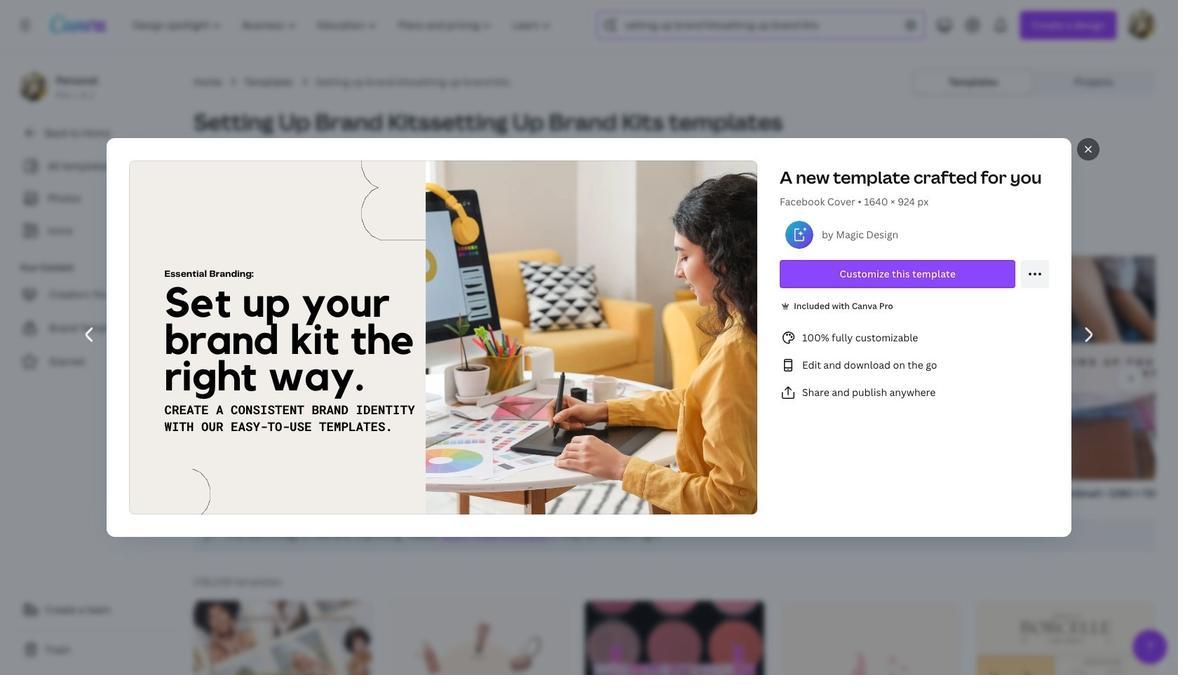Task type: describe. For each thing, give the bounding box(es) containing it.
beige elegant brand board brand kit image
[[977, 601, 1156, 675]]

a4 document mock up for skin care brand image
[[194, 601, 373, 675]]



Task type: locate. For each thing, give the bounding box(es) containing it.
brand beauty fashion make up therapist logo image
[[781, 601, 960, 675]]

None search field
[[597, 11, 925, 39]]

list
[[780, 330, 1049, 401]]

top level navigation element
[[123, 11, 564, 39]]

group
[[452, 240, 865, 515], [194, 256, 461, 502], [1007, 256, 1178, 502]]

pink make up brand instagram story image
[[585, 601, 764, 675]]

natural make up kits instagram post image
[[389, 601, 568, 675]]



Task type: vqa. For each thing, say whether or not it's contained in the screenshot.
Bob Builder image
no



